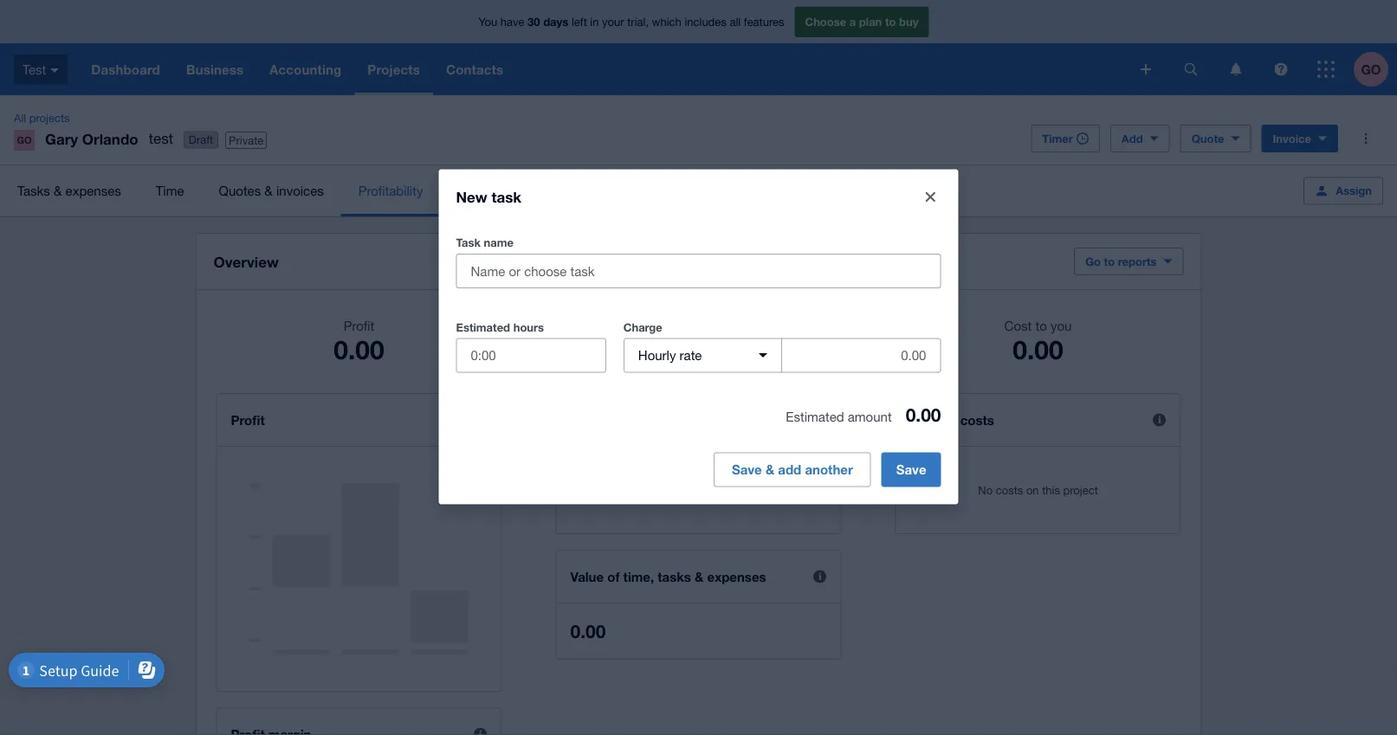 Task type: vqa. For each thing, say whether or not it's contained in the screenshot.
bottom now
no



Task type: locate. For each thing, give the bounding box(es) containing it.
to inside cost to you 0.00
[[1036, 318, 1048, 333]]

0 horizontal spatial profit
[[231, 412, 265, 428]]

2 save from the left
[[897, 462, 927, 478]]

no for no costs on this project
[[979, 484, 993, 497]]

svg image right the test
[[50, 68, 59, 73]]

1 vertical spatial estimated
[[786, 409, 845, 424]]

svg image up invoice
[[1275, 63, 1288, 76]]

& right tasks
[[54, 183, 62, 198]]

to for cost to you 0.00
[[1036, 318, 1048, 333]]

to inside go banner
[[886, 15, 896, 28]]

hourly rate button
[[624, 338, 783, 373]]

1 no from the left
[[632, 484, 647, 497]]

to left you
[[1036, 318, 1048, 333]]

2 project from the left
[[1064, 484, 1099, 497]]

0 vertical spatial to
[[886, 15, 896, 28]]

invoices
[[276, 183, 324, 198], [650, 484, 691, 497]]

choose a plan to buy
[[805, 15, 919, 28]]

2 vertical spatial to
[[1036, 318, 1048, 333]]

invoice button
[[1262, 125, 1339, 153]]

save & add another button
[[714, 409, 872, 531]]

to for go to reports
[[1105, 255, 1115, 268]]

1 horizontal spatial costs
[[996, 484, 1024, 497]]

0.00 field
[[783, 339, 941, 372]]

0.00 inside cost to you 0.00
[[1013, 334, 1064, 365]]

hourly
[[639, 348, 676, 363]]

0 horizontal spatial expenses
[[65, 183, 121, 198]]

1 horizontal spatial profit
[[344, 318, 375, 333]]

timer button
[[1031, 125, 1100, 153]]

& for save
[[766, 462, 775, 478]]

on
[[694, 484, 707, 497], [1027, 484, 1040, 497]]

go inside popup button
[[1362, 62, 1382, 77]]

estimated left hours
[[456, 321, 510, 334]]

0 horizontal spatial this
[[710, 484, 728, 497]]

estimated hours
[[456, 321, 544, 334]]

1 horizontal spatial project
[[1064, 484, 1099, 497]]

to left buy
[[886, 15, 896, 28]]

tasks
[[658, 569, 691, 585]]

a
[[850, 15, 856, 28]]

includes
[[685, 15, 727, 28]]

orlando
[[82, 130, 138, 147]]

0 vertical spatial profit
[[344, 318, 375, 333]]

1 vertical spatial expenses
[[708, 569, 767, 585]]

svg image
[[1141, 64, 1152, 75]]

private
[[229, 133, 264, 147]]

2 horizontal spatial to
[[1105, 255, 1115, 268]]

0 vertical spatial invoices
[[276, 183, 324, 198]]

2 this from the left
[[1043, 484, 1061, 497]]

1 vertical spatial go
[[17, 135, 32, 146]]

0 vertical spatial go
[[1362, 62, 1382, 77]]

go to reports button
[[1075, 248, 1184, 276]]

to
[[886, 15, 896, 28], [1105, 255, 1115, 268], [1036, 318, 1048, 333]]

& right quotes
[[265, 183, 273, 198]]

no costs on this project
[[979, 484, 1099, 497]]

0 horizontal spatial on
[[694, 484, 707, 497]]

1 this from the left
[[710, 484, 728, 497]]

0.00 inside new task dialog
[[906, 404, 942, 425]]

0 vertical spatial expenses
[[65, 183, 121, 198]]

save
[[732, 462, 762, 478], [897, 462, 927, 478]]

0 horizontal spatial no
[[632, 484, 647, 497]]

1 horizontal spatial expenses
[[708, 569, 767, 585]]

profit inside profit 0.00
[[344, 318, 375, 333]]

to inside popup button
[[1105, 255, 1115, 268]]

no invoices on this project
[[632, 484, 766, 497]]

task name
[[456, 236, 514, 250]]

1 horizontal spatial estimated
[[786, 409, 845, 424]]

new task dialog
[[439, 169, 959, 531]]

costs
[[961, 412, 995, 428], [996, 484, 1024, 497]]

1 horizontal spatial this
[[1043, 484, 1061, 497]]

0 horizontal spatial save
[[732, 462, 762, 478]]

expenses down gary orlando
[[65, 183, 121, 198]]

on for invoices
[[694, 484, 707, 497]]

1 vertical spatial profit
[[231, 412, 265, 428]]

have
[[501, 15, 525, 28]]

&
[[54, 183, 62, 198], [265, 183, 273, 198], [766, 462, 775, 478], [695, 569, 704, 585]]

0 vertical spatial costs
[[961, 412, 995, 428]]

1 horizontal spatial to
[[1036, 318, 1048, 333]]

1 on from the left
[[694, 484, 707, 497]]

1 save from the left
[[732, 462, 762, 478]]

you
[[479, 15, 498, 28]]

2 on from the left
[[1027, 484, 1040, 497]]

0 horizontal spatial to
[[886, 15, 896, 28]]

time link
[[138, 166, 202, 217]]

time,
[[624, 569, 654, 585]]

save left add
[[732, 462, 762, 478]]

go
[[1362, 62, 1382, 77], [17, 135, 32, 146]]

0 horizontal spatial project
[[731, 484, 766, 497]]

largest costs
[[910, 412, 995, 428]]

project
[[731, 484, 766, 497], [1064, 484, 1099, 497]]

gary
[[45, 130, 78, 147]]

0 vertical spatial estimated
[[456, 321, 510, 334]]

navigation
[[78, 43, 1129, 95]]

no
[[632, 484, 647, 497], [979, 484, 993, 497]]

features
[[744, 15, 785, 28]]

you have 30 days left in your trial, which includes all features
[[479, 15, 785, 28]]

svg image up quote popup button
[[1231, 63, 1242, 76]]

Name or choose task field
[[457, 255, 941, 288]]

to right go
[[1105, 255, 1115, 268]]

estimated amount
[[786, 409, 892, 424]]

reports
[[1119, 255, 1157, 268]]

all projects link
[[7, 109, 77, 127]]

cost to you 0.00
[[1005, 318, 1072, 365]]

1 vertical spatial to
[[1105, 255, 1115, 268]]

task
[[492, 188, 522, 206]]

1 horizontal spatial invoices
[[650, 484, 691, 497]]

invoice
[[1273, 132, 1312, 145]]

1 horizontal spatial no
[[979, 484, 993, 497]]

go button
[[1354, 43, 1398, 95]]

loading progress bar
[[757, 409, 828, 531]]

1 vertical spatial costs
[[996, 484, 1024, 497]]

charge group
[[624, 338, 941, 373]]

1 project from the left
[[731, 484, 766, 497]]

go
[[1086, 255, 1101, 268]]

profitability link
[[341, 166, 441, 217]]

quotes & invoices
[[219, 183, 324, 198]]

new task
[[456, 188, 522, 206]]

quote
[[1192, 132, 1225, 145]]

assign button
[[1304, 177, 1384, 205]]

−
[[861, 334, 877, 365]]

30
[[528, 15, 540, 28]]

0.00
[[334, 334, 384, 365], [674, 334, 724, 365], [1013, 334, 1064, 365], [906, 404, 942, 425], [571, 621, 606, 643]]

save down largest
[[897, 462, 927, 478]]

svg image
[[1318, 61, 1335, 78], [1185, 63, 1198, 76], [1231, 63, 1242, 76], [1275, 63, 1288, 76], [50, 68, 59, 73]]

profit
[[344, 318, 375, 333], [231, 412, 265, 428]]

new
[[456, 188, 488, 206]]

projects
[[29, 111, 70, 124]]

profitability
[[358, 183, 423, 198]]

& left add
[[766, 462, 775, 478]]

2 no from the left
[[979, 484, 993, 497]]

profit 0.00
[[334, 318, 384, 365]]

another
[[805, 462, 853, 478]]

0 horizontal spatial invoices
[[276, 183, 324, 198]]

estimated
[[456, 321, 510, 334], [786, 409, 845, 424]]

1 horizontal spatial save
[[897, 462, 927, 478]]

& for tasks
[[54, 183, 62, 198]]

quotes
[[219, 183, 261, 198]]

this
[[710, 484, 728, 497], [1043, 484, 1061, 497]]

0 horizontal spatial estimated
[[456, 321, 510, 334]]

charge
[[624, 321, 663, 334]]

1 horizontal spatial go
[[1362, 62, 1382, 77]]

expenses right "tasks"
[[708, 569, 767, 585]]

costs for largest
[[961, 412, 995, 428]]

Estimated hours field
[[457, 339, 606, 372]]

estimated left "amount"
[[786, 409, 845, 424]]

0 horizontal spatial costs
[[961, 412, 995, 428]]

1 horizontal spatial on
[[1027, 484, 1040, 497]]

trial,
[[628, 15, 649, 28]]

& inside button
[[766, 462, 775, 478]]



Task type: describe. For each thing, give the bounding box(es) containing it.
test
[[23, 62, 46, 77]]

add
[[1122, 132, 1144, 145]]

1 vertical spatial invoices
[[650, 484, 691, 497]]

draft
[[189, 133, 213, 147]]

this for costs
[[1043, 484, 1061, 497]]

save & add another
[[732, 462, 853, 478]]

tasks & expenses link
[[0, 166, 138, 217]]

of
[[608, 569, 620, 585]]

cost
[[1005, 318, 1032, 333]]

& right "tasks"
[[695, 569, 704, 585]]

amount
[[848, 409, 892, 424]]

quote button
[[1181, 125, 1252, 153]]

overview
[[214, 253, 279, 270]]

rate
[[680, 348, 702, 363]]

costs for no
[[996, 484, 1024, 497]]

add button
[[1111, 125, 1170, 153]]

test
[[149, 130, 173, 147]]

value
[[571, 569, 604, 585]]

time
[[156, 183, 184, 198]]

svg image inside the "test" popup button
[[50, 68, 59, 73]]

project for no costs on this project
[[1064, 484, 1099, 497]]

go banner
[[0, 0, 1398, 95]]

days
[[544, 15, 569, 28]]

profit for profit 0.00
[[344, 318, 375, 333]]

estimated for estimated amount
[[786, 409, 845, 424]]

save button
[[882, 453, 942, 487]]

assign
[[1336, 184, 1373, 198]]

all
[[730, 15, 741, 28]]

go to reports
[[1086, 255, 1157, 268]]

largest
[[910, 412, 957, 428]]

tasks & expenses
[[17, 183, 121, 198]]

save for save
[[897, 462, 927, 478]]

gary orlando
[[45, 130, 138, 147]]

invoices inside quotes & invoices link
[[276, 183, 324, 198]]

left
[[572, 15, 587, 28]]

0 horizontal spatial go
[[17, 135, 32, 146]]

profit for profit
[[231, 412, 265, 428]]

tasks
[[17, 183, 50, 198]]

name
[[484, 236, 514, 250]]

choose
[[805, 15, 847, 28]]

navigation inside go banner
[[78, 43, 1129, 95]]

test button
[[0, 43, 78, 95]]

=
[[521, 334, 537, 365]]

estimated for estimated hours
[[456, 321, 510, 334]]

buy
[[900, 15, 919, 28]]

all
[[14, 111, 26, 124]]

you
[[1051, 318, 1072, 333]]

all projects
[[14, 111, 70, 124]]

timer
[[1043, 132, 1074, 145]]

value of time, tasks & expenses
[[571, 569, 767, 585]]

on for costs
[[1027, 484, 1040, 497]]

svg image right svg icon
[[1185, 63, 1198, 76]]

quotes & invoices link
[[202, 166, 341, 217]]

this for invoices
[[710, 484, 728, 497]]

plan
[[860, 15, 882, 28]]

no for no invoices on this project
[[632, 484, 647, 497]]

add
[[778, 462, 802, 478]]

close image
[[926, 192, 936, 202]]

your
[[602, 15, 624, 28]]

hourly rate
[[639, 348, 702, 363]]

save for save & add another
[[732, 462, 762, 478]]

which
[[652, 15, 682, 28]]

no profit information available image
[[250, 464, 469, 674]]

project for no invoices on this project
[[731, 484, 766, 497]]

task
[[456, 236, 481, 250]]

close button
[[914, 180, 948, 214]]

in
[[590, 15, 599, 28]]

& for quotes
[[265, 183, 273, 198]]

hours
[[514, 321, 544, 334]]

svg image left go popup button
[[1318, 61, 1335, 78]]



